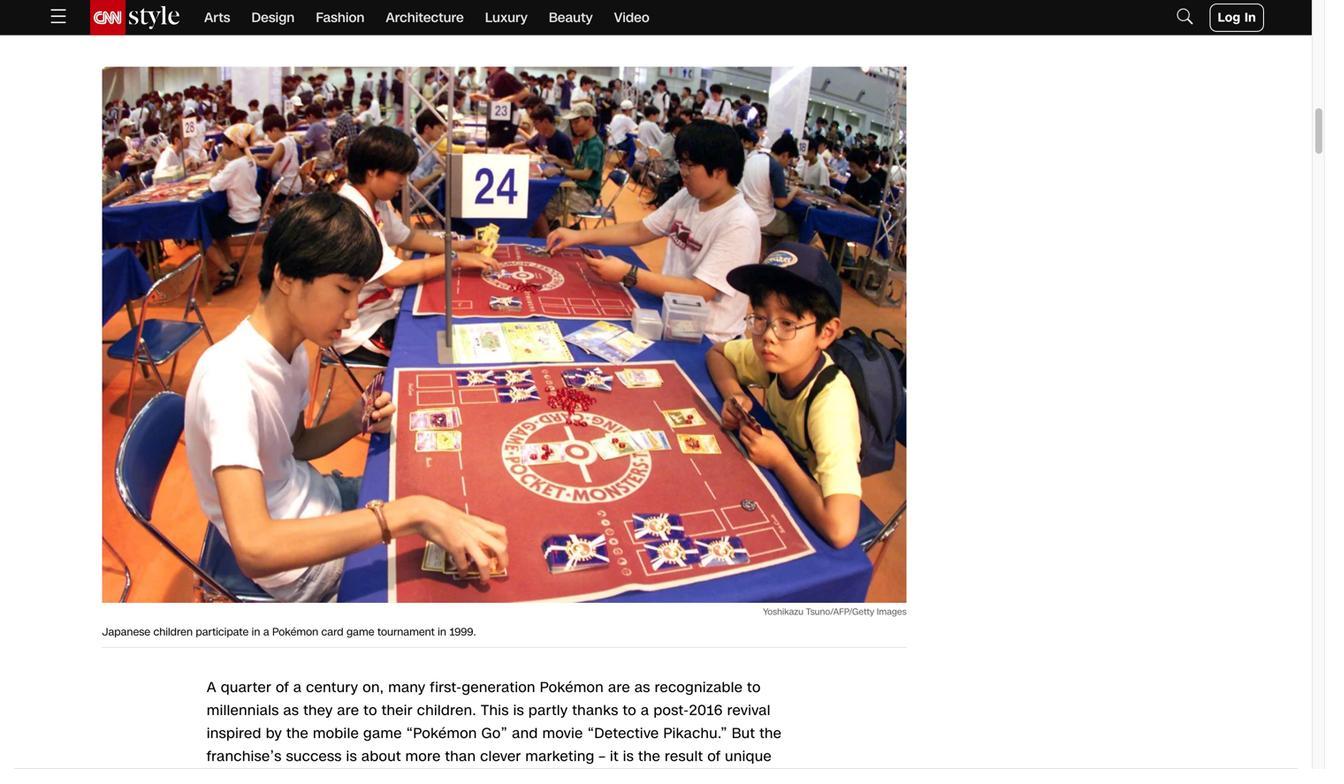 Task type: describe. For each thing, give the bounding box(es) containing it.
of right the quarter
[[276, 678, 289, 698]]

151
[[433, 0, 458, 14]]

beauty
[[549, 8, 593, 27]]

2016
[[689, 701, 723, 721]]

1 horizontal spatial are
[[608, 678, 630, 698]]

0 vertical spatial pokémon
[[272, 625, 318, 640]]

video link
[[614, 0, 650, 35]]

"pokémon
[[406, 724, 477, 744]]

but
[[732, 724, 755, 744]]

search icon image
[[1175, 6, 1196, 27]]

yoshikazu tsuno/afp/getty images
[[763, 606, 907, 618]]

2 horizontal spatial to
[[747, 678, 761, 698]]

than
[[445, 747, 476, 767]]

log
[[1218, 9, 1241, 26]]

success
[[286, 747, 342, 767]]

memories
[[711, 0, 779, 14]]

japanese children participate in a pokémon card game tournament in 1999.
[[102, 625, 476, 640]]

beauty link
[[549, 0, 593, 35]]

the right by
[[286, 724, 309, 744]]

luxury
[[485, 8, 528, 27]]

0 vertical spatial as
[[635, 678, 650, 698]]

of right memories
[[783, 0, 796, 14]]

the left result
[[638, 747, 661, 767]]

open menu icon image
[[48, 6, 69, 27]]

revival
[[727, 701, 771, 721]]

yoshikazu
[[763, 606, 804, 618]]

franchise's
[[207, 747, 282, 767]]

thanks
[[572, 701, 619, 721]]

by
[[266, 724, 282, 744]]

1 vertical spatial a
[[293, 678, 302, 698]]

mobile
[[313, 724, 359, 744]]

luxury link
[[485, 0, 528, 35]]

fashion
[[316, 8, 365, 27]]

1999.
[[449, 625, 476, 640]]

fashion link
[[316, 0, 365, 35]]

1 in from the left
[[252, 625, 260, 640]]

movie
[[543, 724, 583, 744]]

children
[[153, 625, 193, 640]]

millennials
[[207, 701, 279, 721]]

identities
[[349, 0, 411, 14]]

this
[[481, 701, 509, 721]]

2 horizontal spatial a
[[641, 701, 649, 721]]

tournament
[[378, 625, 435, 640]]

0 horizontal spatial is
[[346, 747, 357, 767]]

a
[[207, 678, 217, 698]]

generation
[[462, 678, 536, 698]]

architecture
[[386, 8, 464, 27]]

century
[[306, 678, 358, 698]]

0 horizontal spatial as
[[283, 701, 299, 721]]

images
[[877, 606, 907, 618]]

recognizable
[[655, 678, 743, 698]]



Task type: vqa. For each thing, say whether or not it's contained in the screenshot.
it
yes



Task type: locate. For each thing, give the bounding box(es) containing it.
1 horizontal spatial is
[[513, 701, 524, 721]]

the
[[322, 0, 344, 14], [684, 0, 707, 14], [286, 724, 309, 744], [760, 724, 782, 744], [638, 747, 661, 767]]

entirely
[[462, 0, 513, 14]]

1 horizontal spatial as
[[635, 678, 650, 698]]

game up about in the left of the page
[[363, 724, 402, 744]]

is right it
[[623, 747, 634, 767]]

pokémon inside a quarter of a century on, many first-generation pokémon are as recognizable to millennials as they are to their children. this is partly thanks to a post-2016 revival inspired by the mobile game "pokémon go" and movie "detective pikachu." but the franchise's success is about more than clever marketing – it is the result of uni
[[540, 678, 604, 698]]

0 horizontal spatial a
[[263, 625, 269, 640]]

1 vertical spatial game
[[363, 724, 402, 744]]

arts
[[204, 8, 230, 27]]

clever
[[480, 747, 521, 767]]

pikachu."
[[664, 724, 728, 744]]

also
[[220, 0, 248, 14]]

as left they
[[283, 701, 299, 721]]

0 vertical spatial a
[[263, 625, 269, 640]]

the left identities
[[322, 0, 344, 14]]

log in
[[1218, 9, 1256, 26]]

quarter
[[221, 678, 272, 698]]

in
[[252, 625, 260, 640], [438, 625, 446, 640]]

of left 151 at left top
[[416, 0, 429, 14]]

log in link
[[1210, 4, 1264, 32]]

design link
[[252, 0, 295, 35]]

1 horizontal spatial a
[[293, 678, 302, 698]]

participate
[[196, 625, 249, 640]]

japanese
[[102, 625, 150, 640]]

1 vertical spatial are
[[337, 701, 359, 721]]

about
[[362, 747, 401, 767]]

they
[[303, 701, 333, 721]]

the right the into
[[684, 0, 707, 14]]

–
[[599, 747, 606, 767]]

as
[[635, 678, 650, 698], [283, 701, 299, 721]]

game inside a quarter of a century on, many first-generation pokémon are as recognizable to millennials as they are to their children. this is partly thanks to a post-2016 revival inspired by the mobile game "pokémon go" and movie "detective pikachu." but the franchise's success is about more than clever marketing – it is the result of uni
[[363, 724, 402, 744]]

first-
[[430, 678, 462, 698]]

2 in from the left
[[438, 625, 446, 640]]

0 horizontal spatial are
[[337, 701, 359, 721]]

in left 1999.
[[438, 625, 446, 640]]

0 horizontal spatial to
[[364, 701, 377, 721]]

inspired
[[207, 724, 262, 744]]

partly
[[529, 701, 568, 721]]

children.
[[417, 701, 477, 721]]

characters
[[576, 0, 650, 14]]

1 horizontal spatial to
[[623, 701, 637, 721]]

game
[[347, 625, 375, 640], [363, 724, 402, 744]]

1 horizontal spatial in
[[438, 625, 446, 640]]

japanese children participate in a pokémon card game tournament in 1999. image
[[102, 67, 907, 603]]

1 horizontal spatial pokémon
[[540, 678, 604, 698]]

on,
[[363, 678, 384, 698]]

to down on,
[[364, 701, 377, 721]]

a right participate
[[263, 625, 269, 640]]

go"
[[482, 724, 508, 744]]

card
[[321, 625, 344, 640]]

is up and
[[513, 701, 524, 721]]

design
[[252, 8, 295, 27]]

post-
[[654, 701, 689, 721]]

are up 'thanks'
[[608, 678, 630, 698]]

"detective
[[588, 724, 659, 744]]

1 vertical spatial pokémon
[[540, 678, 604, 698]]

marketing
[[526, 747, 595, 767]]

of
[[416, 0, 429, 14], [783, 0, 796, 14], [276, 678, 289, 698], [708, 747, 721, 767]]

pokémon up 'thanks'
[[540, 678, 604, 698]]

the right but
[[760, 724, 782, 744]]

in
[[1245, 9, 1256, 26]]

architecture link
[[386, 0, 464, 35]]

imprinted
[[252, 0, 318, 14]]

tsuno/afp/getty
[[806, 606, 875, 618]]

many
[[388, 678, 426, 698]]

arts link
[[204, 0, 230, 35]]

a quarter of a century on, many first-generation pokémon are as recognizable to millennials as they are to their children. this is partly thanks to a post-2016 revival inspired by the mobile game "pokémon go" and movie "detective pikachu." but the franchise's success is about more than clever marketing – it is the result of uni
[[207, 678, 791, 769]]

is
[[513, 701, 524, 721], [346, 747, 357, 767], [623, 747, 634, 767]]

fictional
[[517, 0, 572, 14]]

of down pikachu."
[[708, 747, 721, 767]]

0 horizontal spatial in
[[252, 625, 260, 640]]

millions.
[[207, 17, 263, 37]]

as up "detective
[[635, 678, 650, 698]]

to up "detective
[[623, 701, 637, 721]]

are up mobile on the left
[[337, 701, 359, 721]]

to up revival
[[747, 678, 761, 698]]

result
[[665, 747, 703, 767]]

pokémon
[[272, 625, 318, 640], [540, 678, 604, 698]]

0 horizontal spatial pokémon
[[272, 625, 318, 640]]

is down mobile on the left
[[346, 747, 357, 767]]

2 horizontal spatial is
[[623, 747, 634, 767]]

are
[[608, 678, 630, 698], [337, 701, 359, 721]]

it also imprinted the identities of 151 entirely fictional characters into the memories of millions.
[[207, 0, 796, 37]]

0 vertical spatial are
[[608, 678, 630, 698]]

1 vertical spatial as
[[283, 701, 299, 721]]

it
[[610, 747, 619, 767]]

it
[[207, 0, 216, 14]]

their
[[382, 701, 413, 721]]

2 vertical spatial a
[[641, 701, 649, 721]]

more
[[406, 747, 441, 767]]

into
[[654, 0, 680, 14]]

0 vertical spatial game
[[347, 625, 375, 640]]

video
[[614, 8, 650, 27]]

to
[[747, 678, 761, 698], [364, 701, 377, 721], [623, 701, 637, 721]]

in right participate
[[252, 625, 260, 640]]

and
[[512, 724, 538, 744]]

pokémon left card
[[272, 625, 318, 640]]

a left post-
[[641, 701, 649, 721]]

a
[[263, 625, 269, 640], [293, 678, 302, 698], [641, 701, 649, 721]]

game right card
[[347, 625, 375, 640]]

a left century
[[293, 678, 302, 698]]



